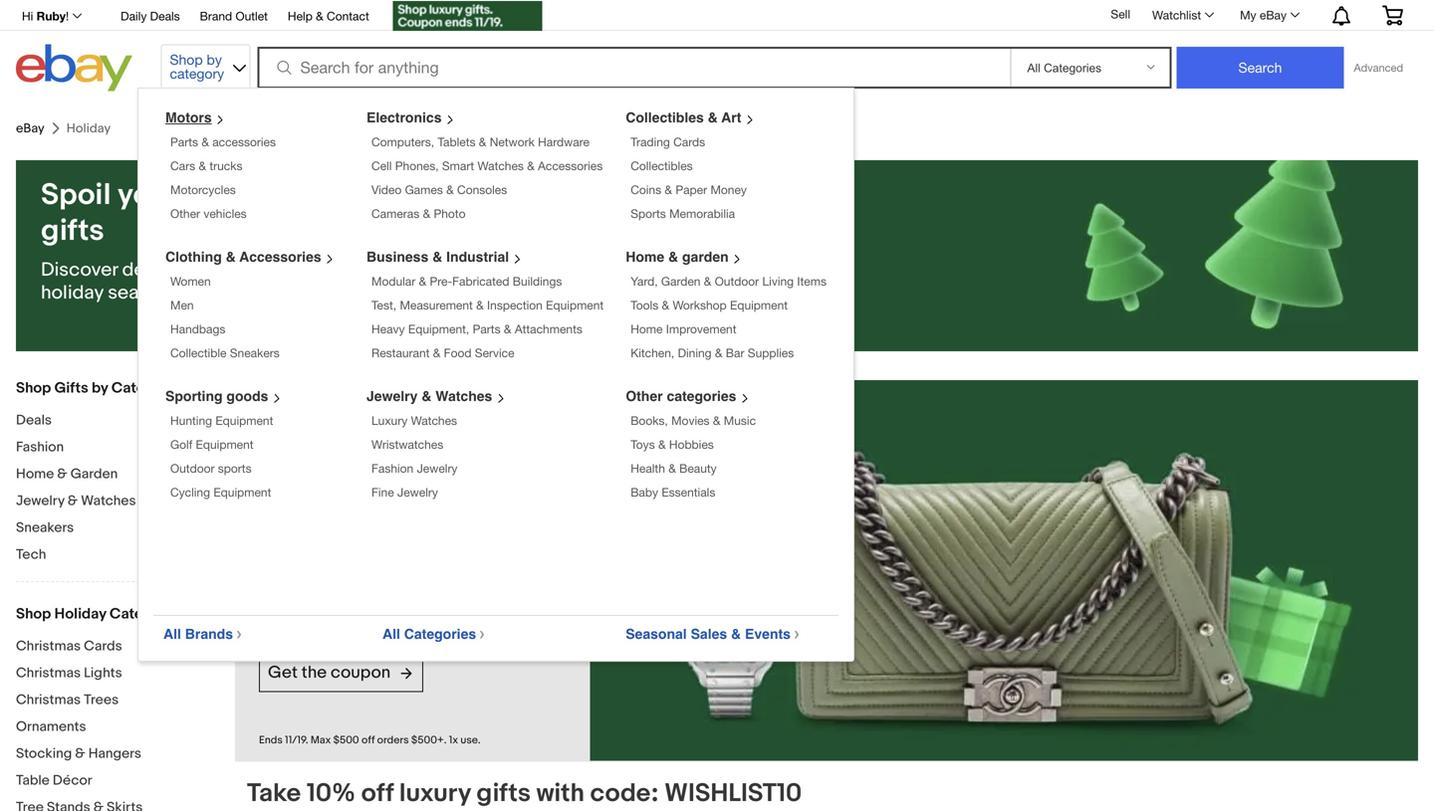 Task type: describe. For each thing, give the bounding box(es) containing it.
hunting equipment golf equipment outdoor sports cycling equipment
[[170, 414, 273, 500]]

health & beauty link
[[631, 462, 717, 476]]

video games & consoles link
[[372, 183, 507, 197]]

books, movies & music link
[[631, 414, 756, 428]]

tech
[[16, 547, 46, 564]]

baby
[[631, 486, 658, 500]]

parts & accessories cars & trucks motorcycles other vehicles
[[170, 135, 276, 221]]

fashion inside the deals fashion home & garden jewelry & watches sneakers tech
[[16, 439, 64, 456]]

collectibles & art
[[626, 110, 742, 126]]

hangers
[[88, 746, 141, 763]]

watchlist
[[1153, 8, 1201, 22]]

your shopping cart image
[[1382, 5, 1405, 25]]

seasonal sales & events link
[[626, 627, 808, 643]]

& down toys & hobbies link
[[669, 462, 676, 476]]

collectible
[[170, 346, 227, 360]]

ends
[[259, 735, 283, 748]]

0 horizontal spatial finds
[[349, 440, 417, 476]]

& up pre- at left
[[432, 249, 443, 265]]

deals link
[[16, 412, 220, 431]]

electronics
[[367, 110, 442, 126]]

modular & pre-fabricated buildings test, measurement & inspection equipment heavy equipment, parts & attachments restaurant & food service
[[372, 274, 604, 360]]

cards for christmas
[[84, 639, 122, 655]]

hi ruby !
[[22, 9, 69, 23]]

daily deals
[[121, 9, 180, 23]]

holiday
[[54, 606, 106, 624]]

& down network
[[527, 159, 535, 173]]

men
[[170, 298, 194, 312]]

sports
[[631, 207, 666, 221]]

beauty
[[679, 462, 717, 476]]

accessories inside "computers, tablets & network hardware cell phones, smart watches & accessories video games & consoles cameras & photo"
[[538, 159, 603, 173]]

art
[[722, 110, 742, 126]]

help & contact
[[288, 9, 369, 23]]

home & garden
[[626, 249, 729, 265]]

1 christmas from the top
[[16, 639, 81, 655]]

& up tools & workshop equipment link
[[704, 274, 712, 288]]

jewelry down fashion jewelry link
[[397, 486, 438, 500]]

& right sales
[[731, 627, 741, 643]]

iconic inside the indulge with 10% off luxury finds treat yourself to iconic finds from trusted sellers.
[[387, 480, 435, 501]]

cars & trucks link
[[170, 159, 243, 173]]

jewelry inside the deals fashion home & garden jewelry & watches sneakers tech
[[16, 493, 65, 510]]

deals fashion home & garden jewelry & watches sneakers tech
[[16, 412, 136, 564]]

my
[[1240, 8, 1257, 22]]

0 vertical spatial collectibles
[[626, 110, 704, 126]]

0 vertical spatial jewelry & watches link
[[367, 388, 513, 404]]

essentials
[[662, 486, 716, 500]]

& left pre- at left
[[419, 274, 426, 288]]

coupon
[[331, 663, 391, 684]]

shop by category button
[[161, 44, 250, 87]]

trading cards collectibles coins & paper money sports memorabilia
[[631, 135, 747, 221]]

wristwatches link
[[372, 438, 444, 452]]

test,
[[372, 298, 397, 312]]

lights
[[84, 665, 122, 682]]

ebay inside my ebay link
[[1260, 8, 1287, 22]]

holiday
[[41, 281, 103, 305]]

shop for shop gifts by category
[[16, 380, 51, 397]]

cars
[[170, 159, 195, 173]]

deals inside daily deals link
[[150, 9, 180, 23]]

& inside trading cards collectibles coins & paper money sports memorabilia
[[665, 183, 672, 197]]

attachments
[[515, 322, 583, 336]]

& left food
[[433, 346, 441, 360]]

& right tools
[[662, 298, 670, 312]]

jewelry & watches
[[367, 388, 492, 404]]

my ebay
[[1240, 8, 1287, 22]]

sell link
[[1102, 7, 1140, 21]]

max
[[311, 735, 331, 748]]

cameras
[[372, 207, 420, 221]]

orders
[[377, 735, 409, 748]]

fashion inside luxury watches wristwatches fashion jewelry fine jewelry
[[372, 462, 414, 476]]

$500
[[333, 735, 359, 748]]

fabricated
[[452, 274, 509, 288]]

golf equipment link
[[170, 438, 254, 452]]

jewelry down wristwatches link
[[417, 462, 458, 476]]

music
[[724, 414, 756, 428]]

collectibles inside trading cards collectibles coins & paper money sports memorabilia
[[631, 159, 693, 173]]

& up the photo
[[446, 183, 454, 197]]

advanced link
[[1344, 48, 1414, 88]]

& right the "toys"
[[658, 438, 666, 452]]

sports memorabilia link
[[631, 207, 735, 221]]

jewelry up 'luxury'
[[367, 388, 418, 404]]

0 vertical spatial home
[[626, 249, 665, 265]]

computers, tablets & network hardware link
[[372, 135, 590, 149]]

trees
[[84, 692, 119, 709]]

& left music
[[713, 414, 721, 428]]

gifts for 10%
[[477, 779, 531, 810]]

seasonal
[[626, 627, 687, 643]]

watches inside the deals fashion home & garden jewelry & watches sneakers tech
[[81, 493, 136, 510]]

& left bar
[[715, 346, 723, 360]]

equipment down "hunting equipment" link
[[196, 438, 254, 452]]

outdoor inside hunting equipment golf equipment outdoor sports cycling equipment
[[170, 462, 215, 476]]

computers, tablets & network hardware cell phones, smart watches & accessories video games & consoles cameras & photo
[[372, 135, 603, 221]]

sports
[[218, 462, 252, 476]]

none submit inside shop by category banner
[[1177, 47, 1344, 89]]

business & industrial link
[[367, 249, 530, 265]]

& right "cars" on the top left
[[199, 159, 206, 173]]

ruby
[[37, 9, 66, 23]]

parts inside modular & pre-fabricated buildings test, measurement & inspection equipment heavy equipment, parts & attachments restaurant & food service
[[473, 322, 501, 336]]

to
[[367, 480, 383, 501]]

1 vertical spatial by
[[92, 380, 108, 397]]

categories
[[667, 388, 737, 404]]

women
[[170, 274, 211, 288]]

sneakers inside women men handbags collectible sneakers
[[230, 346, 280, 360]]

equipment down goods
[[216, 414, 273, 428]]

& inside the account navigation
[[316, 9, 323, 23]]

events
[[745, 627, 791, 643]]

category
[[111, 380, 177, 397]]

help & contact link
[[288, 6, 369, 28]]

clothing
[[165, 249, 222, 265]]

other inside parts & accessories cars & trucks motorcycles other vehicles
[[170, 207, 200, 221]]

movies
[[672, 414, 710, 428]]

covetable
[[200, 258, 288, 282]]

network
[[490, 135, 535, 149]]

brand
[[200, 9, 232, 23]]

2 vertical spatial off
[[361, 779, 394, 810]]

treat
[[259, 480, 298, 501]]

handbags link
[[170, 322, 225, 336]]

all for all categories
[[383, 627, 400, 643]]

get the coupon
[[268, 663, 391, 684]]

!
[[66, 9, 69, 23]]

consoles
[[457, 183, 507, 197]]

fashion link
[[16, 439, 220, 458]]

workshop
[[673, 298, 727, 312]]

10% inside the indulge with 10% off luxury finds treat yourself to iconic finds from trusted sellers.
[[431, 404, 488, 440]]

spoil
[[41, 177, 111, 213]]

home inside yard, garden & outdoor living items tools & workshop equipment home improvement kitchen, dining & bar supplies
[[631, 322, 663, 336]]

baby essentials link
[[631, 486, 716, 500]]

dining
[[678, 346, 712, 360]]

& down fabricated
[[476, 298, 484, 312]]

other categories link
[[626, 388, 758, 404]]

wishlist10
[[665, 779, 802, 810]]

Search for anything text field
[[260, 49, 1007, 87]]

watches down food
[[436, 388, 492, 404]]

luxury inside the indulge with 10% off luxury finds treat yourself to iconic finds from trusted sellers.
[[259, 440, 342, 476]]

books,
[[631, 414, 668, 428]]

2 christmas from the top
[[16, 665, 81, 682]]

& left art
[[708, 110, 718, 126]]

collectible sneakers link
[[170, 346, 280, 360]]

with inside spoil yourself with iconic gifts discover deals on covetable brands this holiday season.
[[234, 177, 290, 213]]

christmas lights link
[[16, 665, 220, 684]]



Task type: locate. For each thing, give the bounding box(es) containing it.
1 vertical spatial fashion
[[372, 462, 414, 476]]

ornaments
[[16, 719, 86, 736]]

1 vertical spatial other
[[626, 388, 663, 404]]

home & garden link
[[626, 249, 750, 265]]

yourself inside the indulge with 10% off luxury finds treat yourself to iconic finds from trusted sellers.
[[302, 480, 364, 501]]

fashion up fine
[[372, 462, 414, 476]]

equipment down living
[[730, 298, 788, 312]]

gifts inside spoil yourself with iconic gifts discover deals on covetable brands this holiday season.
[[41, 213, 104, 249]]

iconic down fashion jewelry link
[[387, 480, 435, 501]]

1 all from the left
[[163, 627, 181, 643]]

1 vertical spatial jewelry & watches link
[[16, 493, 220, 512]]

table décor link
[[16, 773, 220, 792]]

category
[[170, 65, 224, 82]]

other down motorcycles link
[[170, 207, 200, 221]]

cards inside christmas cards christmas lights christmas trees ornaments stocking & hangers table décor
[[84, 639, 122, 655]]

shop left holiday
[[16, 606, 51, 624]]

motors link
[[165, 110, 233, 126]]

shop for shop holiday categories
[[16, 606, 51, 624]]

toys
[[631, 438, 655, 452]]

toys & hobbies link
[[631, 438, 714, 452]]

1 horizontal spatial ebay
[[1260, 8, 1287, 22]]

0 horizontal spatial 10%
[[307, 779, 356, 810]]

1 horizontal spatial jewelry & watches link
[[367, 388, 513, 404]]

11/19.
[[285, 735, 308, 748]]

kitchen,
[[631, 346, 675, 360]]

garden down home & garden
[[661, 274, 701, 288]]

0 vertical spatial parts
[[170, 135, 198, 149]]

tech link
[[16, 547, 220, 566]]

1 horizontal spatial sneakers
[[230, 346, 280, 360]]

handbags
[[170, 322, 225, 336]]

0 vertical spatial iconic
[[297, 177, 381, 213]]

sneakers up tech
[[16, 520, 74, 537]]

0 vertical spatial ebay
[[1260, 8, 1287, 22]]

yard, garden & outdoor living items tools & workshop equipment home improvement kitchen, dining & bar supplies
[[631, 274, 827, 360]]

gifts for yourself
[[41, 213, 104, 249]]

1 vertical spatial categories
[[404, 627, 476, 643]]

0 horizontal spatial all
[[163, 627, 181, 643]]

stocking
[[16, 746, 72, 763]]

fashion down gifts
[[16, 439, 64, 456]]

1 vertical spatial gifts
[[477, 779, 531, 810]]

hobbies
[[669, 438, 714, 452]]

0 vertical spatial sneakers
[[230, 346, 280, 360]]

home up tech
[[16, 466, 54, 483]]

0 vertical spatial fashion
[[16, 439, 64, 456]]

fine jewelry link
[[372, 486, 438, 500]]

1 vertical spatial garden
[[70, 466, 118, 483]]

0 horizontal spatial garden
[[70, 466, 118, 483]]

advanced
[[1354, 61, 1404, 74]]

equipment down the sports on the left bottom of page
[[214, 486, 271, 500]]

yourself left to
[[302, 480, 364, 501]]

deals
[[150, 9, 180, 23], [16, 412, 52, 429]]

sneakers up goods
[[230, 346, 280, 360]]

2 vertical spatial home
[[16, 466, 54, 483]]

by right gifts
[[92, 380, 108, 397]]

garden down fashion "link"
[[70, 466, 118, 483]]

0 vertical spatial deals
[[150, 9, 180, 23]]

indulge with 10% off luxury finds main content
[[235, 381, 1419, 812]]

0 vertical spatial christmas
[[16, 639, 81, 655]]

photo
[[434, 207, 466, 221]]

sporting
[[165, 388, 223, 404]]

luxury up treat
[[259, 440, 342, 476]]

& inside christmas cards christmas lights christmas trees ornaments stocking & hangers table décor
[[75, 746, 85, 763]]

garden inside the deals fashion home & garden jewelry & watches sneakers tech
[[70, 466, 118, 483]]

iconic down cell
[[297, 177, 381, 213]]

collectibles down trading cards link
[[631, 159, 693, 173]]

help
[[288, 9, 313, 23]]

categories inside shop by category banner
[[404, 627, 476, 643]]

gifts up discover
[[41, 213, 104, 249]]

0 vertical spatial by
[[207, 51, 222, 68]]

living
[[763, 274, 794, 288]]

iconic inside spoil yourself with iconic gifts discover deals on covetable brands this holiday season.
[[297, 177, 381, 213]]

paper
[[676, 183, 707, 197]]

2 vertical spatial with
[[537, 779, 585, 810]]

1 horizontal spatial garden
[[661, 274, 701, 288]]

all brands
[[163, 627, 233, 643]]

1 horizontal spatial luxury
[[399, 779, 471, 810]]

garden
[[661, 274, 701, 288], [70, 466, 118, 483]]

& left the garden
[[668, 249, 678, 265]]

1 vertical spatial ebay
[[16, 121, 45, 136]]

2 horizontal spatial with
[[537, 779, 585, 810]]

deals inside the deals fashion home & garden jewelry & watches sneakers tech
[[16, 412, 52, 429]]

& up décor
[[75, 746, 85, 763]]

1 vertical spatial shop
[[16, 380, 51, 397]]

cards down the collectibles & art link
[[674, 135, 705, 149]]

& down fashion "link"
[[57, 466, 67, 483]]

1 horizontal spatial iconic
[[387, 480, 435, 501]]

yard,
[[631, 274, 658, 288]]

measurement
[[400, 298, 473, 312]]

0 vertical spatial cards
[[674, 135, 705, 149]]

all left brands
[[163, 627, 181, 643]]

& left the photo
[[423, 207, 430, 221]]

get the coupon image
[[393, 1, 543, 31]]

0 horizontal spatial yourself
[[118, 177, 228, 213]]

deals down shop gifts by category
[[16, 412, 52, 429]]

food
[[444, 346, 472, 360]]

1 horizontal spatial yourself
[[302, 480, 364, 501]]

home up yard,
[[626, 249, 665, 265]]

0 horizontal spatial parts
[[170, 135, 198, 149]]

other
[[170, 207, 200, 221], [626, 388, 663, 404]]

1 horizontal spatial with
[[368, 404, 424, 440]]

on
[[174, 258, 196, 282]]

shop inside shop by category
[[170, 51, 203, 68]]

0 vertical spatial luxury
[[259, 440, 342, 476]]

all brands link
[[163, 627, 250, 643]]

parts up "cars" on the top left
[[170, 135, 198, 149]]

code:
[[590, 779, 659, 810]]

equipment inside modular & pre-fabricated buildings test, measurement & inspection equipment heavy equipment, parts & attachments restaurant & food service
[[546, 298, 604, 312]]

shop for shop by category
[[170, 51, 203, 68]]

categories
[[110, 606, 186, 624], [404, 627, 476, 643]]

1 horizontal spatial finds
[[438, 480, 477, 501]]

0 vertical spatial finds
[[349, 440, 417, 476]]

sales
[[691, 627, 727, 643]]

sell
[[1111, 7, 1131, 21]]

health
[[631, 462, 665, 476]]

cards for trading
[[674, 135, 705, 149]]

by inside shop by category
[[207, 51, 222, 68]]

take
[[247, 779, 301, 810]]

money
[[711, 183, 747, 197]]

use.
[[461, 735, 481, 748]]

collectibles up trading cards link
[[626, 110, 704, 126]]

1 horizontal spatial categories
[[404, 627, 476, 643]]

0 horizontal spatial deals
[[16, 412, 52, 429]]

0 horizontal spatial sneakers
[[16, 520, 74, 537]]

& right the help at the top left of the page
[[316, 9, 323, 23]]

1 vertical spatial christmas
[[16, 665, 81, 682]]

0 horizontal spatial other
[[170, 207, 200, 221]]

video
[[372, 183, 402, 197]]

0 vertical spatial yourself
[[118, 177, 228, 213]]

off right $500
[[362, 735, 375, 748]]

women link
[[170, 274, 211, 288]]

modular & pre-fabricated buildings link
[[372, 274, 562, 288]]

1 vertical spatial accessories
[[239, 249, 321, 265]]

1 horizontal spatial gifts
[[477, 779, 531, 810]]

watchlist link
[[1142, 3, 1223, 27]]

outdoor inside yard, garden & outdoor living items tools & workshop equipment home improvement kitchen, dining & bar supplies
[[715, 274, 759, 288]]

& down home & garden link
[[68, 493, 78, 510]]

shop left gifts
[[16, 380, 51, 397]]

0 horizontal spatial outdoor
[[170, 462, 215, 476]]

0 vertical spatial categories
[[110, 606, 186, 624]]

the
[[302, 663, 327, 684]]

watches down jewelry & watches
[[411, 414, 457, 428]]

0 horizontal spatial fashion
[[16, 439, 64, 456]]

& up luxury watches "link"
[[422, 388, 432, 404]]

inspection
[[487, 298, 543, 312]]

electronics link
[[367, 110, 463, 126]]

0 vertical spatial off
[[495, 404, 533, 440]]

this
[[357, 258, 388, 282]]

computers,
[[372, 135, 434, 149]]

motorcycles
[[170, 183, 236, 197]]

cards inside trading cards collectibles coins & paper money sports memorabilia
[[674, 135, 705, 149]]

discover
[[41, 258, 118, 282]]

& down inspection
[[504, 322, 512, 336]]

yourself down "cars" on the top left
[[118, 177, 228, 213]]

1 horizontal spatial cards
[[674, 135, 705, 149]]

get
[[268, 663, 298, 684]]

books, movies & music toys & hobbies health & beauty baby essentials
[[631, 414, 756, 500]]

deals
[[122, 258, 170, 282]]

gifts down use.
[[477, 779, 531, 810]]

finds up to
[[349, 440, 417, 476]]

ebay right my
[[1260, 8, 1287, 22]]

1 vertical spatial 10%
[[307, 779, 356, 810]]

1 horizontal spatial outdoor
[[715, 274, 759, 288]]

trading cards link
[[631, 135, 705, 149]]

cards up lights
[[84, 639, 122, 655]]

2 all from the left
[[383, 627, 400, 643]]

account navigation
[[11, 0, 1419, 33]]

1 horizontal spatial by
[[207, 51, 222, 68]]

outdoor up cycling
[[170, 462, 215, 476]]

with
[[234, 177, 290, 213], [368, 404, 424, 440], [537, 779, 585, 810]]

finds left from
[[438, 480, 477, 501]]

other up the books,
[[626, 388, 663, 404]]

daily deals link
[[121, 6, 180, 28]]

1 horizontal spatial accessories
[[538, 159, 603, 173]]

shop by category
[[170, 51, 224, 82]]

0 vertical spatial accessories
[[538, 159, 603, 173]]

tools & workshop equipment link
[[631, 298, 788, 312]]

1 vertical spatial off
[[362, 735, 375, 748]]

with inside the indulge with 10% off luxury finds treat yourself to iconic finds from trusted sellers.
[[368, 404, 424, 440]]

0 horizontal spatial jewelry & watches link
[[16, 493, 220, 512]]

ebay up spoil
[[16, 121, 45, 136]]

equipment inside yard, garden & outdoor living items tools & workshop equipment home improvement kitchen, dining & bar supplies
[[730, 298, 788, 312]]

test, measurement & inspection equipment link
[[372, 298, 604, 312]]

watches inside "computers, tablets & network hardware cell phones, smart watches & accessories video games & consoles cameras & photo"
[[478, 159, 524, 173]]

luxury down $500+.
[[399, 779, 471, 810]]

shop down 'brand'
[[170, 51, 203, 68]]

& right coins
[[665, 183, 672, 197]]

by down 'brand'
[[207, 51, 222, 68]]

shop by category banner
[[11, 0, 1419, 662]]

0 horizontal spatial ebay
[[16, 121, 45, 136]]

watches inside luxury watches wristwatches fashion jewelry fine jewelry
[[411, 414, 457, 428]]

0 horizontal spatial by
[[92, 380, 108, 397]]

brands
[[185, 627, 233, 643]]

1 vertical spatial iconic
[[387, 480, 435, 501]]

0 horizontal spatial iconic
[[297, 177, 381, 213]]

2 vertical spatial shop
[[16, 606, 51, 624]]

phones,
[[395, 159, 439, 173]]

my ebay link
[[1229, 3, 1309, 27]]

jewelry & watches link up luxury watches "link"
[[367, 388, 513, 404]]

sneakers link
[[16, 520, 220, 539]]

0 vertical spatial other
[[170, 207, 200, 221]]

all for all brands
[[163, 627, 181, 643]]

equipment up attachments
[[546, 298, 604, 312]]

1 horizontal spatial fashion
[[372, 462, 414, 476]]

home down tools
[[631, 322, 663, 336]]

pre-
[[430, 274, 452, 288]]

0 horizontal spatial accessories
[[239, 249, 321, 265]]

0 vertical spatial with
[[234, 177, 290, 213]]

off up from
[[495, 404, 533, 440]]

None submit
[[1177, 47, 1344, 89]]

1 vertical spatial collectibles
[[631, 159, 693, 173]]

jewelry & watches link down home & garden link
[[16, 493, 220, 512]]

1 vertical spatial yourself
[[302, 480, 364, 501]]

0 horizontal spatial gifts
[[41, 213, 104, 249]]

1 vertical spatial home
[[631, 322, 663, 336]]

accessories
[[538, 159, 603, 173], [239, 249, 321, 265]]

service
[[475, 346, 515, 360]]

0 vertical spatial 10%
[[431, 404, 488, 440]]

1 horizontal spatial other
[[626, 388, 663, 404]]

1 vertical spatial with
[[368, 404, 424, 440]]

garden inside yard, garden & outdoor living items tools & workshop equipment home improvement kitchen, dining & bar supplies
[[661, 274, 701, 288]]

0 horizontal spatial with
[[234, 177, 290, 213]]

gifts inside indulge with 10% off luxury finds main content
[[477, 779, 531, 810]]

0 vertical spatial outdoor
[[715, 274, 759, 288]]

1 vertical spatial deals
[[16, 412, 52, 429]]

3 christmas from the top
[[16, 692, 81, 709]]

1 horizontal spatial parts
[[473, 322, 501, 336]]

& up cars & trucks link
[[202, 135, 209, 149]]

sneakers inside the deals fashion home & garden jewelry & watches sneakers tech
[[16, 520, 74, 537]]

& up cell phones, smart watches & accessories link
[[479, 135, 486, 149]]

take 10% off luxury gifts with code: wishlist10
[[247, 779, 802, 810]]

clothing & accessories
[[165, 249, 321, 265]]

jewelry up tech
[[16, 493, 65, 510]]

& right clothing in the top of the page
[[226, 249, 236, 265]]

2 vertical spatial christmas
[[16, 692, 81, 709]]

deals right the daily
[[150, 9, 180, 23]]

off down ends 11/19. max $500 off orders $500+. 1x use. on the left of the page
[[361, 779, 394, 810]]

parts inside parts & accessories cars & trucks motorcycles other vehicles
[[170, 135, 198, 149]]

home inside the deals fashion home & garden jewelry & watches sneakers tech
[[16, 466, 54, 483]]

outdoor up tools & workshop equipment link
[[715, 274, 759, 288]]

1 vertical spatial finds
[[438, 480, 477, 501]]

0 vertical spatial shop
[[170, 51, 203, 68]]

tools
[[631, 298, 659, 312]]

industrial
[[446, 249, 509, 265]]

1 horizontal spatial deals
[[150, 9, 180, 23]]

luxury watches wristwatches fashion jewelry fine jewelry
[[372, 414, 458, 500]]

0 vertical spatial gifts
[[41, 213, 104, 249]]

collectibles & art link
[[626, 110, 762, 126]]

christmas trees link
[[16, 692, 220, 711]]

0 horizontal spatial luxury
[[259, 440, 342, 476]]

all up coupon
[[383, 627, 400, 643]]

parts down the test, measurement & inspection equipment link
[[473, 322, 501, 336]]

off inside the indulge with 10% off luxury finds treat yourself to iconic finds from trusted sellers.
[[495, 404, 533, 440]]

0 vertical spatial garden
[[661, 274, 701, 288]]

0 horizontal spatial categories
[[110, 606, 186, 624]]

clothing & accessories link
[[165, 249, 342, 265]]

0 horizontal spatial cards
[[84, 639, 122, 655]]

1 vertical spatial sneakers
[[16, 520, 74, 537]]

yourself inside spoil yourself with iconic gifts discover deals on covetable brands this holiday season.
[[118, 177, 228, 213]]

women men handbags collectible sneakers
[[170, 274, 280, 360]]

1 horizontal spatial all
[[383, 627, 400, 643]]

1 horizontal spatial 10%
[[431, 404, 488, 440]]

1 vertical spatial luxury
[[399, 779, 471, 810]]

ebay link
[[16, 121, 45, 136]]

1 vertical spatial outdoor
[[170, 462, 215, 476]]

1 vertical spatial parts
[[473, 322, 501, 336]]

cameras & photo link
[[372, 207, 466, 221]]

ebay
[[1260, 8, 1287, 22], [16, 121, 45, 136]]

&
[[316, 9, 323, 23], [708, 110, 718, 126], [202, 135, 209, 149], [479, 135, 486, 149], [199, 159, 206, 173], [527, 159, 535, 173], [446, 183, 454, 197], [665, 183, 672, 197], [423, 207, 430, 221], [226, 249, 236, 265], [432, 249, 443, 265], [668, 249, 678, 265], [419, 274, 426, 288], [704, 274, 712, 288], [476, 298, 484, 312], [662, 298, 670, 312], [504, 322, 512, 336], [433, 346, 441, 360], [715, 346, 723, 360], [422, 388, 432, 404], [713, 414, 721, 428], [658, 438, 666, 452], [669, 462, 676, 476], [57, 466, 67, 483], [68, 493, 78, 510], [731, 627, 741, 643], [75, 746, 85, 763]]

1 vertical spatial cards
[[84, 639, 122, 655]]

watches down home & garden link
[[81, 493, 136, 510]]

home & garden link
[[16, 466, 220, 485]]

sellers.
[[319, 501, 375, 522]]

watches down network
[[478, 159, 524, 173]]



Task type: vqa. For each thing, say whether or not it's contained in the screenshot.


